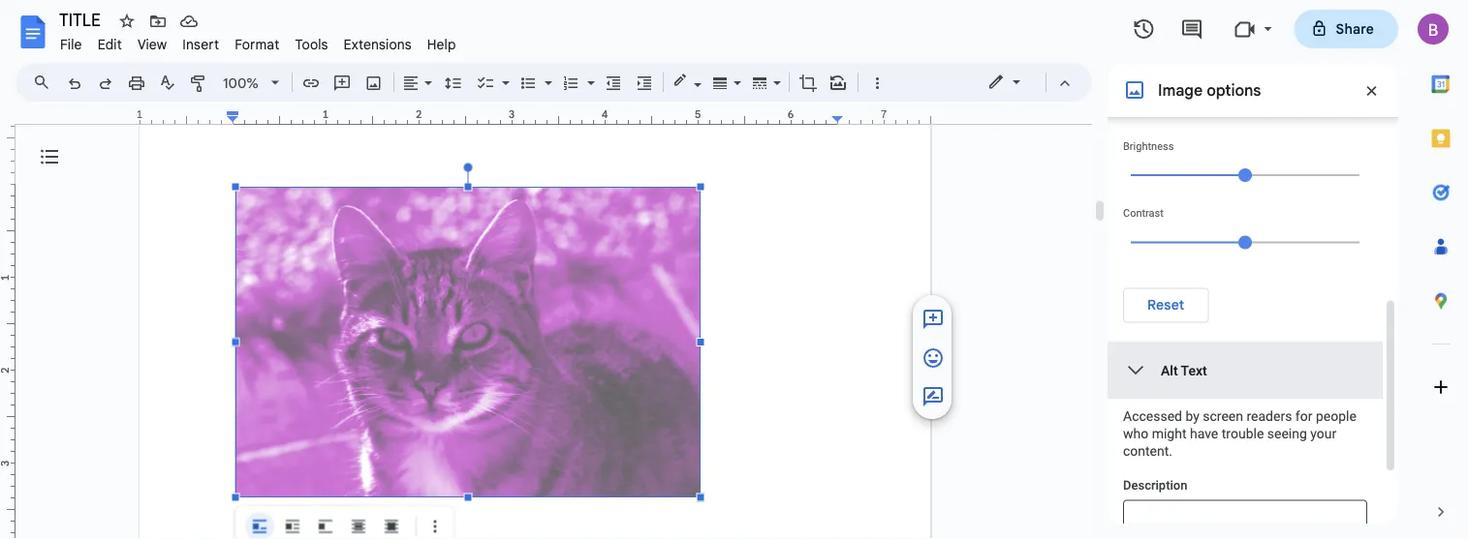 Task type: locate. For each thing, give the bounding box(es) containing it.
tools menu item
[[287, 33, 336, 56]]

size image
[[922, 308, 945, 331]]

people
[[1316, 409, 1357, 425]]

options
[[1207, 80, 1261, 100]]

tab list
[[1414, 57, 1468, 485]]

option group inside image options application
[[245, 513, 406, 540]]

toolbar
[[239, 513, 450, 540]]

right margin image
[[832, 110, 930, 124]]

file
[[60, 36, 82, 53]]

option group
[[245, 513, 406, 540]]

Behind text radio
[[344, 513, 373, 540]]

image options application
[[0, 0, 1468, 540]]

size image
[[922, 347, 945, 370], [922, 386, 945, 409]]

1 vertical spatial size image
[[922, 386, 945, 409]]

contrast slider
[[1123, 220, 1367, 265]]

insert
[[182, 36, 219, 53]]

opacity slider
[[1123, 85, 1367, 130]]

seeing
[[1267, 427, 1307, 443]]

content.
[[1123, 444, 1173, 460]]

reset
[[1147, 297, 1185, 314]]

share button
[[1294, 10, 1398, 48]]

Break text radio
[[311, 513, 340, 540]]

image options
[[1158, 80, 1261, 100]]

2 size image from the top
[[922, 386, 945, 409]]

menu bar
[[52, 25, 464, 57]]

tools
[[295, 36, 328, 53]]

Menus field
[[24, 69, 67, 96]]

edit menu item
[[90, 33, 130, 56]]

might
[[1152, 427, 1187, 443]]

alt text tab
[[1108, 343, 1383, 400]]

have
[[1190, 427, 1218, 443]]

extensions menu item
[[336, 33, 419, 56]]

0 vertical spatial size image
[[922, 347, 945, 370]]

alt text
[[1161, 364, 1207, 380]]

screen
[[1203, 409, 1243, 425]]

accessed
[[1123, 409, 1182, 425]]

trouble
[[1222, 427, 1264, 443]]

who
[[1123, 427, 1149, 443]]

menu bar inside menu bar banner
[[52, 25, 464, 57]]

edit
[[98, 36, 122, 53]]

menu bar containing file
[[52, 25, 464, 57]]

brightness slider
[[1123, 153, 1367, 197]]

reset button
[[1123, 289, 1209, 324]]

text
[[1181, 364, 1207, 380]]



Task type: describe. For each thing, give the bounding box(es) containing it.
help
[[427, 36, 456, 53]]

your
[[1310, 427, 1337, 443]]

brightness image
[[1238, 169, 1252, 183]]

extensions
[[344, 36, 412, 53]]

1
[[136, 108, 143, 121]]

help menu item
[[419, 33, 464, 56]]

image
[[1158, 80, 1203, 100]]

Zoom text field
[[218, 70, 265, 97]]

accessed by screen readers for people who might have trouble seeing your content.
[[1123, 409, 1357, 460]]

brightness
[[1123, 141, 1174, 153]]

insert image image
[[363, 69, 385, 96]]

share
[[1336, 20, 1374, 37]]

main toolbar
[[57, 0, 892, 242]]

format menu item
[[227, 33, 287, 56]]

insert menu item
[[175, 33, 227, 56]]

for
[[1295, 409, 1313, 425]]

left margin image
[[141, 110, 238, 124]]

top margin image
[[0, 92, 15, 190]]

menu bar banner
[[0, 0, 1468, 540]]

In line radio
[[245, 513, 274, 540]]

readers
[[1247, 409, 1292, 425]]

1 size image from the top
[[922, 347, 945, 370]]

Wrap text radio
[[278, 513, 307, 540]]

contrast
[[1123, 208, 1164, 220]]

view
[[137, 36, 167, 53]]

border dash image
[[749, 69, 771, 96]]

description
[[1123, 479, 1188, 493]]

alt
[[1161, 364, 1178, 380]]

Star checkbox
[[113, 8, 141, 35]]

tab list inside menu bar banner
[[1414, 57, 1468, 485]]

format
[[235, 36, 279, 53]]

In front of text radio
[[377, 513, 406, 540]]

line & paragraph spacing image
[[442, 69, 465, 96]]

image options section
[[1108, 7, 1398, 540]]

Rename text field
[[52, 8, 111, 31]]

file menu item
[[52, 33, 90, 56]]

Zoom field
[[215, 69, 288, 98]]

mode and view toolbar
[[973, 63, 1080, 102]]

view menu item
[[130, 33, 175, 56]]

by
[[1186, 409, 1200, 425]]

contrast image
[[1238, 236, 1252, 250]]



Task type: vqa. For each thing, say whether or not it's contained in the screenshot.
Tools
yes



